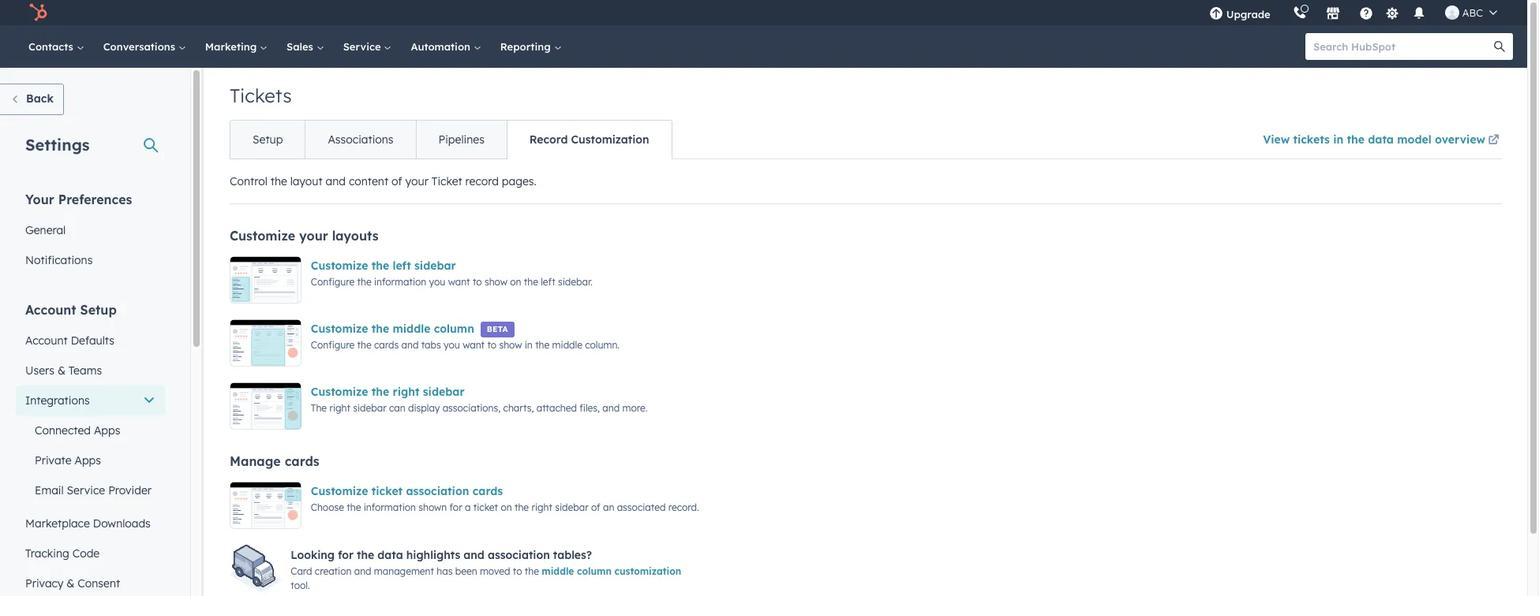 Task type: locate. For each thing, give the bounding box(es) containing it.
0 horizontal spatial association
[[406, 485, 469, 499]]

your
[[405, 174, 429, 189], [299, 228, 328, 244]]

& right users at the left bottom of the page
[[58, 364, 65, 378]]

1 vertical spatial middle
[[552, 339, 582, 351]]

customize the middle column
[[311, 322, 474, 336]]

configure down the layouts at the left top of the page
[[311, 276, 355, 288]]

2 vertical spatial cards
[[473, 485, 503, 499]]

2 account from the top
[[25, 334, 68, 348]]

2 horizontal spatial right
[[532, 502, 552, 514]]

left left the sidebar.
[[541, 276, 555, 288]]

middle left column.
[[552, 339, 582, 351]]

information down customize ticket association cards button
[[364, 502, 416, 514]]

information inside customize ticket association cards choose the information shown for a ticket on the right sidebar of an associated record.
[[364, 502, 416, 514]]

setup
[[253, 133, 283, 147], [80, 302, 117, 318]]

want up configure the cards and tabs you want to show in the middle column.
[[448, 276, 470, 288]]

0 vertical spatial ticket
[[372, 485, 403, 499]]

on left the sidebar.
[[510, 276, 521, 288]]

private
[[35, 454, 71, 468]]

1 horizontal spatial left
[[541, 276, 555, 288]]

view tickets in the data model overview link
[[1263, 122, 1502, 159]]

connected apps link
[[16, 416, 165, 446]]

1 vertical spatial in
[[525, 339, 533, 351]]

0 vertical spatial service
[[343, 40, 384, 53]]

customize inside customize ticket association cards choose the information shown for a ticket on the right sidebar of an associated record.
[[311, 485, 368, 499]]

0 horizontal spatial column
[[434, 322, 474, 336]]

teams
[[69, 364, 102, 378]]

menu item
[[1282, 0, 1285, 25]]

1 account from the top
[[25, 302, 76, 318]]

0 horizontal spatial &
[[58, 364, 65, 378]]

show down beta
[[499, 339, 522, 351]]

settings link
[[1383, 4, 1402, 21]]

1 vertical spatial for
[[338, 549, 354, 563]]

0 vertical spatial your
[[405, 174, 429, 189]]

to
[[473, 276, 482, 288], [487, 339, 497, 351], [513, 566, 522, 578]]

sidebar left an
[[555, 502, 589, 514]]

association up shown
[[406, 485, 469, 499]]

on inside customize the left sidebar configure the information you want to show on the left sidebar.
[[510, 276, 521, 288]]

of
[[392, 174, 402, 189], [591, 502, 600, 514]]

control the layout and content of your ticket record pages.
[[230, 174, 537, 189]]

0 horizontal spatial setup
[[80, 302, 117, 318]]

1 horizontal spatial setup
[[253, 133, 283, 147]]

menu
[[1198, 0, 1508, 25]]

users & teams
[[25, 364, 102, 378]]

1 vertical spatial apps
[[75, 454, 101, 468]]

show up beta
[[485, 276, 507, 288]]

1 vertical spatial configure
[[311, 339, 355, 351]]

0 vertical spatial cards
[[374, 339, 399, 351]]

your left the layouts at the left top of the page
[[299, 228, 328, 244]]

hubspot image
[[28, 3, 47, 22]]

tracking code link
[[16, 539, 165, 569]]

automation
[[411, 40, 473, 53]]

association inside looking for the data highlights and association tables? card creation and management has been moved to the middle column customization tool.
[[488, 549, 550, 563]]

customize up choose
[[311, 485, 368, 499]]

menu containing abc
[[1198, 0, 1508, 25]]

0 vertical spatial apps
[[94, 424, 120, 438]]

and up been at the left of page
[[464, 549, 485, 563]]

0 horizontal spatial service
[[67, 484, 105, 498]]

1 horizontal spatial in
[[1333, 133, 1344, 147]]

tickets
[[1293, 133, 1330, 147]]

2 horizontal spatial to
[[513, 566, 522, 578]]

of left an
[[591, 502, 600, 514]]

navigation containing setup
[[230, 120, 672, 159]]

on right a
[[501, 502, 512, 514]]

marketing link
[[196, 25, 277, 68]]

1 vertical spatial &
[[67, 577, 74, 591]]

middle column customization button
[[542, 566, 681, 578]]

reporting link
[[491, 25, 571, 68]]

for up creation
[[338, 549, 354, 563]]

right left an
[[532, 502, 552, 514]]

0 horizontal spatial data
[[378, 549, 403, 563]]

column down tables? at the left of page
[[577, 566, 612, 578]]

a
[[465, 502, 471, 514]]

association up 'moved'
[[488, 549, 550, 563]]

service right sales link
[[343, 40, 384, 53]]

sidebar down 'customize the right sidebar' button
[[353, 403, 387, 414]]

2 horizontal spatial cards
[[473, 485, 503, 499]]

you
[[429, 276, 445, 288], [444, 339, 460, 351]]

1 vertical spatial cards
[[285, 454, 319, 470]]

account for account defaults
[[25, 334, 68, 348]]

for inside looking for the data highlights and association tables? card creation and management has been moved to the middle column customization tool.
[[338, 549, 354, 563]]

customize for customize ticket association cards choose the information shown for a ticket on the right sidebar of an associated record.
[[311, 485, 368, 499]]

data
[[1368, 133, 1394, 147], [378, 549, 403, 563]]

creation
[[315, 566, 352, 578]]

0 vertical spatial configure
[[311, 276, 355, 288]]

0 vertical spatial &
[[58, 364, 65, 378]]

information for customize your layouts
[[374, 276, 426, 288]]

brad klo image
[[1445, 6, 1459, 20]]

Search HubSpot search field
[[1306, 33, 1499, 60]]

shown
[[419, 502, 447, 514]]

you right the tabs
[[444, 339, 460, 351]]

1 vertical spatial setup
[[80, 302, 117, 318]]

1 vertical spatial ticket
[[473, 502, 498, 514]]

files,
[[580, 403, 600, 414]]

help image
[[1359, 7, 1373, 21]]

show
[[485, 276, 507, 288], [499, 339, 522, 351]]

0 vertical spatial on
[[510, 276, 521, 288]]

in right tickets on the right
[[1333, 133, 1344, 147]]

0 vertical spatial information
[[374, 276, 426, 288]]

1 vertical spatial association
[[488, 549, 550, 563]]

setup up defaults in the bottom left of the page
[[80, 302, 117, 318]]

1 vertical spatial account
[[25, 334, 68, 348]]

association
[[406, 485, 469, 499], [488, 549, 550, 563]]

layout
[[290, 174, 323, 189]]

1 horizontal spatial association
[[488, 549, 550, 563]]

1 horizontal spatial service
[[343, 40, 384, 53]]

1 link opens in a new window image from the top
[[1488, 132, 1499, 151]]

of inside customize ticket association cards choose the information shown for a ticket on the right sidebar of an associated record.
[[591, 502, 600, 514]]

you down customize the left sidebar button
[[429, 276, 445, 288]]

1 horizontal spatial column
[[577, 566, 612, 578]]

2 vertical spatial to
[[513, 566, 522, 578]]

sidebar inside customize ticket association cards choose the information shown for a ticket on the right sidebar of an associated record.
[[555, 502, 589, 514]]

&
[[58, 364, 65, 378], [67, 577, 74, 591]]

want
[[448, 276, 470, 288], [463, 339, 485, 351]]

cards down customize the middle column
[[374, 339, 399, 351]]

defaults
[[71, 334, 114, 348]]

association inside customize ticket association cards choose the information shown for a ticket on the right sidebar of an associated record.
[[406, 485, 469, 499]]

you inside customize the left sidebar configure the information you want to show on the left sidebar.
[[429, 276, 445, 288]]

customize up the at the bottom
[[311, 385, 368, 399]]

data left model
[[1368, 133, 1394, 147]]

information for manage cards
[[364, 502, 416, 514]]

cards right manage
[[285, 454, 319, 470]]

& for users
[[58, 364, 65, 378]]

1 vertical spatial you
[[444, 339, 460, 351]]

want right the tabs
[[463, 339, 485, 351]]

data up the management
[[378, 549, 403, 563]]

0 vertical spatial in
[[1333, 133, 1344, 147]]

tabs
[[421, 339, 441, 351]]

1 configure from the top
[[311, 276, 355, 288]]

customization
[[615, 566, 681, 578]]

0 horizontal spatial left
[[393, 259, 411, 273]]

1 vertical spatial column
[[577, 566, 612, 578]]

sidebar.
[[558, 276, 593, 288]]

to down beta
[[487, 339, 497, 351]]

configure down customize the middle column
[[311, 339, 355, 351]]

1 vertical spatial your
[[299, 228, 328, 244]]

1 horizontal spatial to
[[487, 339, 497, 351]]

0 vertical spatial right
[[393, 385, 420, 399]]

upgrade image
[[1209, 7, 1223, 21]]

1 vertical spatial of
[[591, 502, 600, 514]]

0 vertical spatial you
[[429, 276, 445, 288]]

0 horizontal spatial your
[[299, 228, 328, 244]]

integrations
[[25, 394, 90, 408]]

customize ticket association cards choose the information shown for a ticket on the right sidebar of an associated record.
[[311, 485, 699, 514]]

0 vertical spatial left
[[393, 259, 411, 273]]

0 vertical spatial want
[[448, 276, 470, 288]]

account up account defaults
[[25, 302, 76, 318]]

link opens in a new window image
[[1488, 132, 1499, 151], [1488, 135, 1499, 147]]

account inside account defaults link
[[25, 334, 68, 348]]

0 horizontal spatial ticket
[[372, 485, 403, 499]]

customize the left sidebar button
[[311, 257, 456, 275]]

contacts link
[[19, 25, 94, 68]]

customization
[[571, 133, 649, 147]]

1 vertical spatial show
[[499, 339, 522, 351]]

0 horizontal spatial for
[[338, 549, 354, 563]]

record.
[[668, 502, 699, 514]]

0 vertical spatial to
[[473, 276, 482, 288]]

customize the right sidebar the right sidebar can display associations, charts, attached files, and more.
[[311, 385, 648, 414]]

middle inside looking for the data highlights and association tables? card creation and management has been moved to the middle column customization tool.
[[542, 566, 574, 578]]

ticket
[[372, 485, 403, 499], [473, 502, 498, 514]]

customize inside customize the left sidebar configure the information you want to show on the left sidebar.
[[311, 259, 368, 273]]

for left a
[[450, 502, 462, 514]]

and right creation
[[354, 566, 371, 578]]

apps up private apps link
[[94, 424, 120, 438]]

2 vertical spatial right
[[532, 502, 552, 514]]

column up configure the cards and tabs you want to show in the middle column.
[[434, 322, 474, 336]]

marketplace
[[25, 517, 90, 531]]

right right the at the bottom
[[329, 403, 350, 414]]

looking for the data highlights and association tables? card creation and management has been moved to the middle column customization tool.
[[291, 549, 681, 592]]

0 vertical spatial for
[[450, 502, 462, 514]]

tracking
[[25, 547, 69, 561]]

1 vertical spatial service
[[67, 484, 105, 498]]

0 vertical spatial column
[[434, 322, 474, 336]]

contacts
[[28, 40, 76, 53]]

and right layout
[[326, 174, 346, 189]]

beta
[[487, 325, 508, 335]]

information inside customize the left sidebar configure the information you want to show on the left sidebar.
[[374, 276, 426, 288]]

want inside customize the left sidebar configure the information you want to show on the left sidebar.
[[448, 276, 470, 288]]

0 vertical spatial setup
[[253, 133, 283, 147]]

1 horizontal spatial right
[[393, 385, 420, 399]]

associations
[[328, 133, 394, 147]]

marketplaces image
[[1326, 7, 1340, 21]]

account up users at the left bottom of the page
[[25, 334, 68, 348]]

and right files,
[[603, 403, 620, 414]]

left
[[393, 259, 411, 273], [541, 276, 555, 288]]

consent
[[78, 577, 120, 591]]

your preferences element
[[16, 191, 165, 275]]

reporting
[[500, 40, 554, 53]]

middle up the tabs
[[393, 322, 430, 336]]

0 vertical spatial data
[[1368, 133, 1394, 147]]

service down private apps link
[[67, 484, 105, 498]]

service inside account setup element
[[67, 484, 105, 498]]

0 vertical spatial association
[[406, 485, 469, 499]]

middle
[[393, 322, 430, 336], [552, 339, 582, 351], [542, 566, 574, 578]]

1 horizontal spatial your
[[405, 174, 429, 189]]

0 horizontal spatial cards
[[285, 454, 319, 470]]

setup down tickets on the left of page
[[253, 133, 283, 147]]

sidebar up customize the middle column
[[414, 259, 456, 273]]

service
[[343, 40, 384, 53], [67, 484, 105, 498]]

management
[[374, 566, 434, 578]]

on inside customize ticket association cards choose the information shown for a ticket on the right sidebar of an associated record.
[[501, 502, 512, 514]]

to right 'moved'
[[513, 566, 522, 578]]

navigation
[[230, 120, 672, 159]]

customize down control
[[230, 228, 295, 244]]

0 horizontal spatial to
[[473, 276, 482, 288]]

left up customize the middle column
[[393, 259, 411, 273]]

charts,
[[503, 403, 534, 414]]

& right privacy
[[67, 577, 74, 591]]

tracking code
[[25, 547, 100, 561]]

right
[[393, 385, 420, 399], [329, 403, 350, 414], [532, 502, 552, 514]]

manage
[[230, 454, 281, 470]]

your left ticket
[[405, 174, 429, 189]]

more.
[[622, 403, 648, 414]]

right inside customize ticket association cards choose the information shown for a ticket on the right sidebar of an associated record.
[[532, 502, 552, 514]]

associations link
[[305, 121, 416, 159]]

customize down the layouts at the left top of the page
[[311, 259, 368, 273]]

and inside customize the right sidebar the right sidebar can display associations, charts, attached files, and more.
[[603, 403, 620, 414]]

1 vertical spatial data
[[378, 549, 403, 563]]

display
[[408, 403, 440, 414]]

right up can
[[393, 385, 420, 399]]

1 vertical spatial right
[[329, 403, 350, 414]]

to up configure the cards and tabs you want to show in the middle column.
[[473, 276, 482, 288]]

information down customize the left sidebar button
[[374, 276, 426, 288]]

1 horizontal spatial &
[[67, 577, 74, 591]]

private apps link
[[16, 446, 165, 476]]

cards up looking for the data highlights and association tables? card creation and management has been moved to the middle column customization tool.
[[473, 485, 503, 499]]

1 horizontal spatial cards
[[374, 339, 399, 351]]

1 vertical spatial on
[[501, 502, 512, 514]]

0 horizontal spatial of
[[392, 174, 402, 189]]

can
[[389, 403, 405, 414]]

account
[[25, 302, 76, 318], [25, 334, 68, 348]]

apps down the connected apps link
[[75, 454, 101, 468]]

and
[[326, 174, 346, 189], [401, 339, 419, 351], [603, 403, 620, 414], [464, 549, 485, 563], [354, 566, 371, 578]]

in up charts,
[[525, 339, 533, 351]]

been
[[455, 566, 477, 578]]

column.
[[585, 339, 620, 351]]

0 vertical spatial show
[[485, 276, 507, 288]]

1 horizontal spatial for
[[450, 502, 462, 514]]

of right content on the left
[[392, 174, 402, 189]]

record
[[530, 133, 568, 147]]

1 horizontal spatial of
[[591, 502, 600, 514]]

1 vertical spatial information
[[364, 502, 416, 514]]

middle down tables? at the left of page
[[542, 566, 574, 578]]

notifications image
[[1412, 7, 1426, 21]]

customize inside customize the right sidebar the right sidebar can display associations, charts, attached files, and more.
[[311, 385, 368, 399]]

account defaults
[[25, 334, 114, 348]]

abc
[[1462, 6, 1483, 19]]

2 vertical spatial middle
[[542, 566, 574, 578]]

attached
[[537, 403, 577, 414]]

0 vertical spatial account
[[25, 302, 76, 318]]

customize down customize the left sidebar button
[[311, 322, 368, 336]]

1 horizontal spatial ticket
[[473, 502, 498, 514]]



Task type: describe. For each thing, give the bounding box(es) containing it.
integrations button
[[16, 386, 165, 416]]

your
[[25, 192, 54, 208]]

view tickets in the data model overview
[[1263, 133, 1486, 147]]

help button
[[1353, 0, 1380, 25]]

settings image
[[1386, 7, 1400, 21]]

1 horizontal spatial data
[[1368, 133, 1394, 147]]

apps for connected apps
[[94, 424, 120, 438]]

sales
[[287, 40, 316, 53]]

automation link
[[401, 25, 491, 68]]

connected apps
[[35, 424, 120, 438]]

view
[[1263, 133, 1290, 147]]

column inside looking for the data highlights and association tables? card creation and management has been moved to the middle column customization tool.
[[577, 566, 612, 578]]

to inside customize the left sidebar configure the information you want to show on the left sidebar.
[[473, 276, 482, 288]]

search button
[[1486, 33, 1513, 60]]

2 configure from the top
[[311, 339, 355, 351]]

choose
[[311, 502, 344, 514]]

privacy & consent link
[[16, 569, 165, 597]]

search image
[[1494, 41, 1505, 52]]

abc button
[[1436, 0, 1507, 25]]

record customization link
[[507, 121, 671, 159]]

sales link
[[277, 25, 334, 68]]

customize for customize the right sidebar the right sidebar can display associations, charts, attached files, and more.
[[311, 385, 368, 399]]

tickets
[[230, 84, 292, 107]]

tables?
[[553, 549, 592, 563]]

customize the right sidebar button
[[311, 383, 465, 402]]

users
[[25, 364, 54, 378]]

code
[[72, 547, 100, 561]]

control
[[230, 174, 267, 189]]

on for manage cards
[[501, 502, 512, 514]]

calling icon image
[[1293, 6, 1307, 21]]

provider
[[108, 484, 152, 498]]

record
[[465, 174, 499, 189]]

sidebar inside customize the left sidebar configure the information you want to show on the left sidebar.
[[414, 259, 456, 273]]

1 vertical spatial left
[[541, 276, 555, 288]]

show inside customize the left sidebar configure the information you want to show on the left sidebar.
[[485, 276, 507, 288]]

customize ticket association cards button
[[311, 482, 503, 501]]

associations,
[[443, 403, 501, 414]]

calling icon button
[[1286, 2, 1313, 23]]

hubspot link
[[19, 3, 59, 22]]

overview
[[1435, 133, 1486, 147]]

conversations
[[103, 40, 178, 53]]

your preferences
[[25, 192, 132, 208]]

1 vertical spatial want
[[463, 339, 485, 351]]

pages.
[[502, 174, 537, 189]]

email
[[35, 484, 64, 498]]

email service provider link
[[16, 476, 165, 506]]

highlights
[[406, 549, 460, 563]]

the inside the view tickets in the data model overview link
[[1347, 133, 1365, 147]]

account setup
[[25, 302, 117, 318]]

back link
[[0, 84, 64, 115]]

customize for customize your layouts
[[230, 228, 295, 244]]

the
[[311, 403, 327, 414]]

customize for customize the middle column
[[311, 322, 368, 336]]

2 link opens in a new window image from the top
[[1488, 135, 1499, 147]]

pipelines link
[[416, 121, 507, 159]]

content
[[349, 174, 388, 189]]

private apps
[[35, 454, 101, 468]]

account setup element
[[16, 302, 165, 597]]

tool.
[[291, 580, 310, 592]]

preferences
[[58, 192, 132, 208]]

downloads
[[93, 517, 151, 531]]

layouts
[[332, 228, 379, 244]]

0 vertical spatial middle
[[393, 322, 430, 336]]

for inside customize ticket association cards choose the information shown for a ticket on the right sidebar of an associated record.
[[450, 502, 462, 514]]

sidebar up display
[[423, 385, 465, 399]]

ticket
[[432, 174, 462, 189]]

marketplaces button
[[1316, 0, 1350, 25]]

the inside customize the right sidebar the right sidebar can display associations, charts, attached files, and more.
[[372, 385, 389, 399]]

users & teams link
[[16, 356, 165, 386]]

and left the tabs
[[401, 339, 419, 351]]

notifications
[[25, 253, 93, 268]]

apps for private apps
[[75, 454, 101, 468]]

setup inside account setup element
[[80, 302, 117, 318]]

record customization
[[530, 133, 649, 147]]

to inside looking for the data highlights and association tables? card creation and management has been moved to the middle column customization tool.
[[513, 566, 522, 578]]

0 vertical spatial of
[[392, 174, 402, 189]]

conversations link
[[94, 25, 196, 68]]

configure the cards and tabs you want to show in the middle column.
[[311, 339, 620, 351]]

upgrade
[[1226, 8, 1271, 21]]

customize for customize the left sidebar configure the information you want to show on the left sidebar.
[[311, 259, 368, 273]]

& for privacy
[[67, 577, 74, 591]]

pipelines
[[439, 133, 485, 147]]

connected
[[35, 424, 91, 438]]

setup inside setup link
[[253, 133, 283, 147]]

1 vertical spatial to
[[487, 339, 497, 351]]

back
[[26, 92, 54, 106]]

0 horizontal spatial in
[[525, 339, 533, 351]]

has
[[437, 566, 453, 578]]

0 horizontal spatial right
[[329, 403, 350, 414]]

marketplace downloads
[[25, 517, 151, 531]]

configure inside customize the left sidebar configure the information you want to show on the left sidebar.
[[311, 276, 355, 288]]

service link
[[334, 25, 401, 68]]

privacy
[[25, 577, 63, 591]]

associated
[[617, 502, 666, 514]]

data inside looking for the data highlights and association tables? card creation and management has been moved to the middle column customization tool.
[[378, 549, 403, 563]]

card
[[291, 566, 312, 578]]

cards inside customize ticket association cards choose the information shown for a ticket on the right sidebar of an associated record.
[[473, 485, 503, 499]]

marketing
[[205, 40, 260, 53]]

on for customize your layouts
[[510, 276, 521, 288]]

email service provider
[[35, 484, 152, 498]]

looking
[[291, 549, 335, 563]]

settings
[[25, 135, 90, 155]]

account for account setup
[[25, 302, 76, 318]]

an
[[603, 502, 614, 514]]



Task type: vqa. For each thing, say whether or not it's contained in the screenshot.
hub for Operations Hub
no



